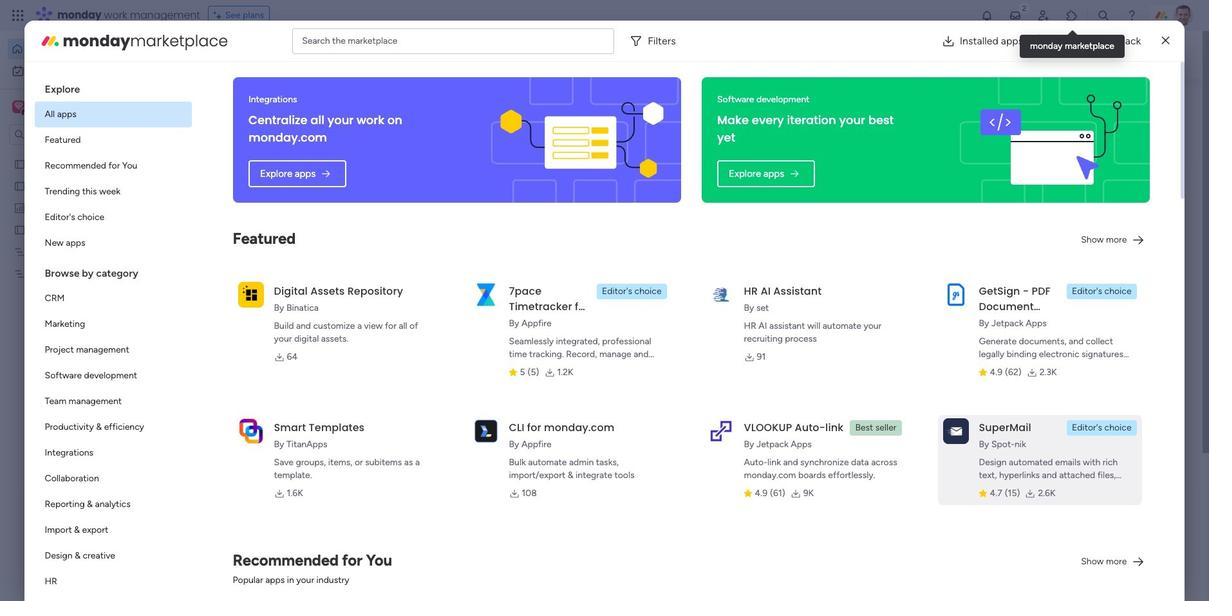 Task type: locate. For each thing, give the bounding box(es) containing it.
getting started element
[[959, 469, 1152, 521]]

terry turtle image
[[268, 577, 294, 602]]

0 horizontal spatial banner logo image
[[499, 77, 666, 203]]

public board image
[[14, 180, 26, 192]]

terry turtle image
[[1174, 5, 1194, 26]]

0 horizontal spatial monday marketplace image
[[40, 31, 60, 51]]

dapulse x slim image
[[1162, 33, 1170, 49], [1132, 93, 1148, 109]]

monday marketplace image
[[1066, 9, 1079, 22], [40, 31, 60, 51]]

workspace image
[[12, 100, 25, 114]]

circle o image
[[978, 154, 986, 163], [978, 170, 986, 180], [978, 187, 986, 196]]

select product image
[[12, 9, 24, 22]]

templates image image
[[970, 259, 1140, 348]]

0 vertical spatial check circle image
[[978, 121, 986, 131]]

help image
[[1126, 9, 1139, 22]]

1 horizontal spatial banner logo image
[[968, 77, 1135, 203]]

1 horizontal spatial dapulse x slim image
[[1162, 33, 1170, 49]]

heading
[[35, 72, 192, 102], [35, 256, 192, 286]]

0 horizontal spatial dapulse x slim image
[[1132, 93, 1148, 109]]

1 check circle image from the top
[[978, 121, 986, 131]]

public dashboard image
[[14, 202, 26, 214]]

workspace selection element
[[12, 99, 108, 116]]

3 circle o image from the top
[[978, 187, 986, 196]]

0 vertical spatial dapulse x slim image
[[1162, 33, 1170, 49]]

1 circle o image from the top
[[978, 154, 986, 163]]

0 vertical spatial heading
[[35, 72, 192, 102]]

public board image inside quick search results list box
[[254, 235, 268, 249]]

quick search results list box
[[238, 120, 928, 449]]

list box
[[35, 72, 192, 602], [0, 150, 164, 458]]

0 vertical spatial circle o image
[[978, 154, 986, 163]]

banner logo image
[[499, 77, 666, 203], [968, 77, 1135, 203]]

public board image
[[14, 158, 26, 170], [14, 224, 26, 236], [254, 235, 268, 249]]

option
[[8, 39, 157, 59], [8, 61, 157, 81], [35, 102, 192, 128], [35, 128, 192, 153], [0, 152, 164, 155], [35, 153, 192, 179], [35, 179, 192, 205], [35, 205, 192, 231], [35, 231, 192, 256], [35, 286, 192, 312], [35, 312, 192, 338], [35, 338, 192, 363], [35, 363, 192, 389], [35, 389, 192, 415], [35, 415, 192, 441], [35, 441, 192, 466], [35, 466, 192, 492], [35, 492, 192, 518], [35, 518, 192, 544], [35, 544, 192, 569], [35, 569, 192, 595]]

1 vertical spatial heading
[[35, 256, 192, 286]]

2 vertical spatial circle o image
[[978, 187, 986, 196]]

check circle image
[[978, 121, 986, 131], [978, 137, 986, 147]]

1 vertical spatial check circle image
[[978, 137, 986, 147]]

app logo image
[[238, 282, 264, 308], [473, 282, 499, 308], [708, 282, 734, 308], [943, 282, 969, 308], [238, 419, 264, 444], [473, 419, 499, 444], [708, 419, 734, 444], [943, 419, 969, 444]]

1 horizontal spatial monday marketplace image
[[1066, 9, 1079, 22]]

1 vertical spatial circle o image
[[978, 170, 986, 180]]

2 circle o image from the top
[[978, 170, 986, 180]]



Task type: describe. For each thing, give the bounding box(es) containing it.
1 banner logo image from the left
[[499, 77, 666, 203]]

invite members image
[[1038, 9, 1051, 22]]

see plans image
[[214, 8, 225, 23]]

workspace image
[[14, 100, 23, 114]]

component image
[[254, 413, 265, 425]]

2 check circle image from the top
[[978, 137, 986, 147]]

notifications image
[[981, 9, 994, 22]]

1 vertical spatial monday marketplace image
[[40, 31, 60, 51]]

Search in workspace field
[[27, 127, 108, 142]]

1 vertical spatial dapulse x slim image
[[1132, 93, 1148, 109]]

close recently visited image
[[238, 105, 253, 120]]

search everything image
[[1098, 9, 1111, 22]]

2 heading from the top
[[35, 256, 192, 286]]

v2 bolt switch image
[[1069, 48, 1077, 62]]

update feed image
[[1009, 9, 1022, 22]]

2 banner logo image from the left
[[968, 77, 1135, 203]]

1 heading from the top
[[35, 72, 192, 102]]

0 vertical spatial monday marketplace image
[[1066, 9, 1079, 22]]

v2 user feedback image
[[969, 48, 979, 62]]

2 image
[[1019, 1, 1031, 15]]



Task type: vqa. For each thing, say whether or not it's contained in the screenshot.
ADD TO FAVORITES icon
no



